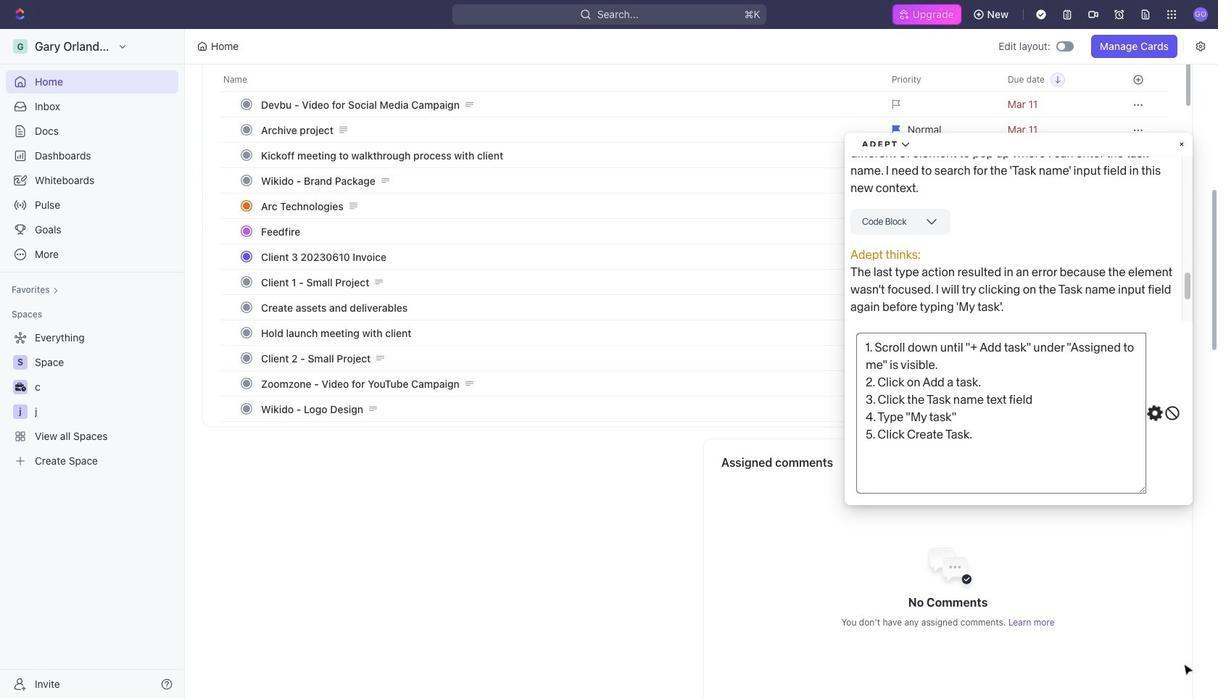 Task type: describe. For each thing, give the bounding box(es) containing it.
space, , element
[[13, 355, 28, 370]]

tree inside sidebar navigation
[[6, 326, 178, 473]]

sidebar navigation
[[0, 29, 188, 698]]

gary orlando's workspace, , element
[[13, 39, 28, 54]]



Task type: vqa. For each thing, say whether or not it's contained in the screenshot.
bottommost all
no



Task type: locate. For each thing, give the bounding box(es) containing it.
tree
[[6, 326, 178, 473]]

business time image
[[15, 383, 26, 392]]

j, , element
[[13, 405, 28, 419]]



